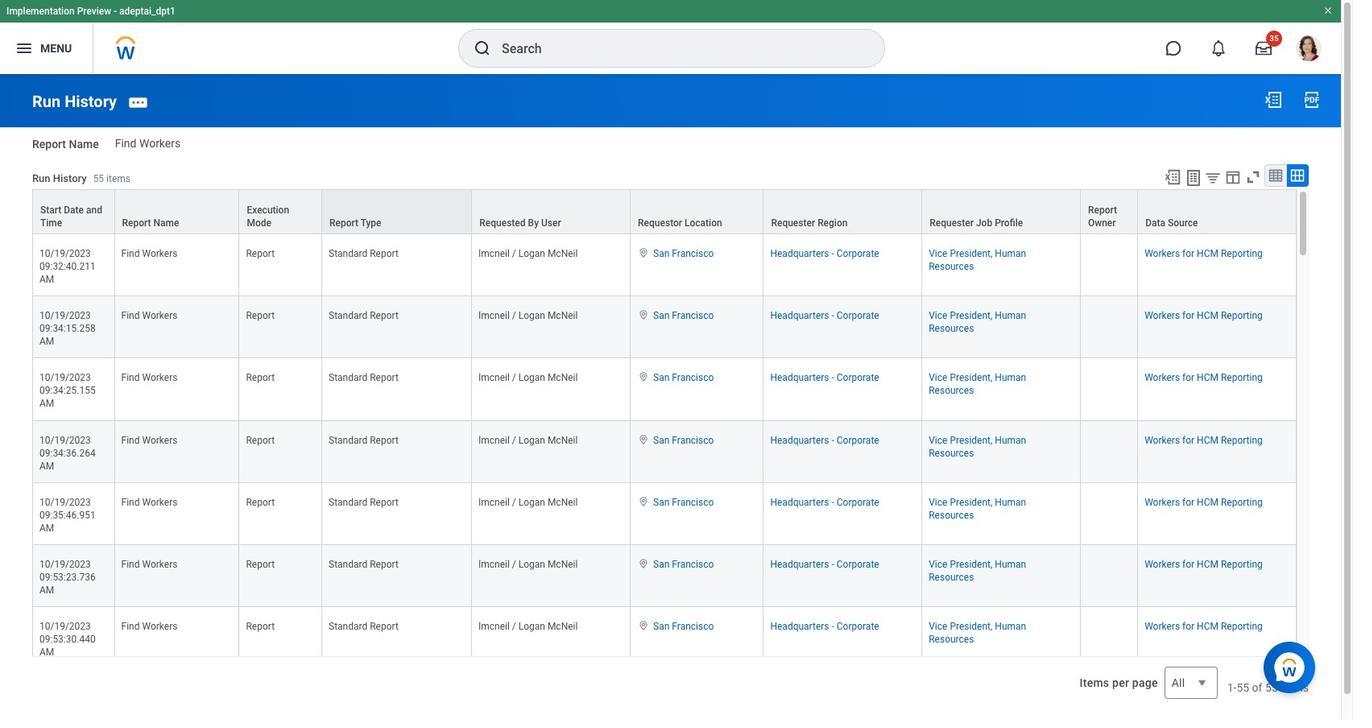 Task type: describe. For each thing, give the bounding box(es) containing it.
workers for hcm reporting link for 10/19/2023 09:34:15.258 am
[[1145, 307, 1263, 321]]

7 workers for hcm reporting link from the top
[[1145, 618, 1263, 632]]

history for run history 55 items
[[53, 172, 87, 184]]

lmcneil / logan mcneil element for 10/19/2023 09:34:15.258 am
[[479, 307, 578, 321]]

data source button
[[1138, 190, 1296, 233]]

lmcneil / logan mcneil for 10/19/2023 09:34:15.258 am
[[479, 310, 578, 321]]

lmcneil / logan mcneil for 10/19/2023 09:35:46.951 am
[[479, 497, 578, 508]]

row containing 10/19/2023 09:34:25.155 am
[[32, 359, 1297, 421]]

location image for 10/19/2023 09:34:25.155 am
[[637, 372, 650, 383]]

find workers for 10/19/2023 09:53:23.736 am
[[121, 559, 178, 570]]

resources for 10/19/2023 09:34:15.258 am
[[929, 323, 974, 334]]

requester  job profile button
[[922, 190, 1080, 233]]

resources for 10/19/2023 09:35:46.951 am
[[929, 510, 974, 521]]

- for 10/19/2023 09:34:25.155 am
[[832, 372, 834, 384]]

10/19/2023 for 10/19/2023 09:32:40.211 am
[[39, 248, 91, 259]]

report type button
[[322, 190, 471, 233]]

workers for hcm reporting for 10/19/2023 09:34:36.264 am
[[1145, 435, 1263, 446]]

items per page
[[1080, 676, 1158, 689]]

vice for 10/19/2023 09:35:46.951 am
[[929, 497, 948, 508]]

2 horizontal spatial 55
[[1265, 681, 1278, 694]]

select to filter grid data image
[[1204, 169, 1222, 186]]

san for 10/19/2023 09:34:36.264 am
[[653, 435, 670, 446]]

data
[[1146, 217, 1166, 229]]

/ for 10/19/2023 09:34:25.155 am
[[512, 372, 516, 384]]

cell for 10/19/2023 09:34:36.264 am
[[1081, 421, 1138, 483]]

vice for 10/19/2023 09:53:23.736 am
[[929, 559, 948, 570]]

notifications large image
[[1211, 40, 1227, 56]]

/ for 10/19/2023 09:32:40.211 am
[[512, 248, 516, 259]]

vice for 10/19/2023 09:34:36.264 am
[[929, 435, 948, 446]]

am for 10/19/2023 09:53:30.440 am
[[39, 647, 54, 658]]

standard for 10/19/2023 09:53:23.736 am
[[329, 559, 367, 570]]

standard for 10/19/2023 09:34:15.258 am
[[329, 310, 367, 321]]

find up run history 55 items
[[115, 137, 137, 150]]

headquarters - corporate for 10/19/2023 09:34:25.155 am
[[770, 372, 879, 384]]

vice president, human resources link for 10/19/2023 09:53:23.736 am
[[929, 556, 1026, 583]]

san francisco for 10/19/2023 09:34:15.258 am
[[653, 310, 714, 321]]

requested by user
[[480, 217, 561, 229]]

francisco for 10/19/2023 09:53:23.736 am
[[672, 559, 714, 570]]

standard report element for 10/19/2023 09:53:30.440 am
[[329, 618, 399, 632]]

lmcneil / logan mcneil element for 10/19/2023 09:32:40.211 am
[[479, 245, 578, 259]]

report element for 10/19/2023 09:34:25.155 am
[[246, 369, 275, 384]]

san francisco for 10/19/2023 09:53:23.736 am
[[653, 559, 714, 570]]

san francisco link for 10/19/2023 09:34:25.155 am
[[653, 369, 714, 384]]

close environment banner image
[[1323, 6, 1333, 15]]

headquarters - corporate link for 10/19/2023 09:34:25.155 am
[[770, 369, 879, 384]]

san francisco link for 10/19/2023 09:53:23.736 am
[[653, 556, 714, 570]]

09:53:23.736
[[39, 572, 96, 583]]

execution
[[247, 204, 289, 216]]

row containing 10/19/2023 09:34:36.264 am
[[32, 421, 1297, 483]]

lmcneil / logan mcneil element for 10/19/2023 09:53:30.440 am
[[479, 618, 578, 632]]

vice for 10/19/2023 09:34:15.258 am
[[929, 310, 948, 321]]

find workers for 10/19/2023 09:32:40.211 am
[[121, 248, 178, 259]]

history for run history
[[65, 92, 117, 111]]

date
[[64, 204, 84, 216]]

region
[[818, 217, 848, 229]]

report type
[[329, 217, 381, 229]]

san francisco for 10/19/2023 09:32:40.211 am
[[653, 248, 714, 259]]

vice president, human resources link for 10/19/2023 09:34:15.258 am
[[929, 307, 1026, 334]]

find workers for 10/19/2023 09:34:25.155 am
[[121, 372, 178, 384]]

by
[[528, 217, 539, 229]]

headquarters - corporate for 10/19/2023 09:53:23.736 am
[[770, 559, 879, 570]]

vice for 10/19/2023 09:53:30.440 am
[[929, 621, 948, 632]]

cell for 10/19/2023 09:53:23.736 am
[[1081, 545, 1138, 608]]

10/19/2023 09:34:36.264 am
[[39, 435, 98, 472]]

mcneil for 10/19/2023 09:53:30.440 am
[[548, 621, 578, 632]]

items
[[1080, 676, 1109, 689]]

headquarters - corporate link for 10/19/2023 09:32:40.211 am
[[770, 245, 879, 259]]

data source
[[1146, 217, 1198, 229]]

headquarters for 10/19/2023 09:34:36.264 am
[[770, 435, 829, 446]]

report inside popup button
[[329, 217, 359, 229]]

president, for 10/19/2023 09:34:25.155 am
[[950, 372, 993, 384]]

10/19/2023 09:34:25.155 am
[[39, 372, 98, 410]]

10/19/2023 for 10/19/2023 09:34:15.258 am
[[39, 310, 91, 321]]

vice president, human resources link for 10/19/2023 09:34:25.155 am
[[929, 369, 1026, 397]]

headquarters - corporate link for 10/19/2023 09:53:30.440 am
[[770, 618, 879, 632]]

implementation preview -   adeptai_dpt1
[[6, 6, 175, 17]]

implementation
[[6, 6, 75, 17]]

workers for hcm reporting link for 10/19/2023 09:35:46.951 am
[[1145, 494, 1263, 508]]

corporate for 10/19/2023 09:35:46.951 am
[[837, 497, 879, 508]]

/ for 10/19/2023 09:34:15.258 am
[[512, 310, 516, 321]]

san for 10/19/2023 09:32:40.211 am
[[653, 248, 670, 259]]

report owner
[[1088, 204, 1117, 229]]

09:32:40.211
[[39, 261, 96, 272]]

page
[[1132, 676, 1158, 689]]

10/19/2023 09:32:40.211 am
[[39, 248, 98, 285]]

row containing 10/19/2023 09:34:15.258 am
[[32, 296, 1297, 359]]

hcm for 10/19/2023 09:35:46.951 am
[[1197, 497, 1219, 508]]

run history link
[[32, 92, 117, 111]]

cell for 10/19/2023 09:32:40.211 am
[[1081, 234, 1138, 296]]

/ for 10/19/2023 09:35:46.951 am
[[512, 497, 516, 508]]

find for 10/19/2023 09:34:36.264 am
[[121, 435, 140, 446]]

profile logan mcneil image
[[1296, 35, 1322, 65]]

president, for 10/19/2023 09:35:46.951 am
[[950, 497, 993, 508]]

lmcneil / logan mcneil for 10/19/2023 09:53:23.736 am
[[479, 559, 578, 570]]

am for 10/19/2023 09:32:40.211 am
[[39, 274, 54, 285]]

name inside report name popup button
[[153, 217, 179, 229]]

mode
[[247, 217, 271, 229]]

- inside menu banner
[[114, 6, 117, 17]]

10/19/2023 09:53:30.440 am
[[39, 621, 98, 658]]

run history 55 items
[[32, 172, 130, 184]]

1 horizontal spatial 55
[[1237, 681, 1249, 694]]

- for 10/19/2023 09:32:40.211 am
[[832, 248, 834, 259]]

10/19/2023 09:35:46.951 am
[[39, 497, 98, 534]]

human for 10/19/2023 09:32:40.211 am
[[995, 248, 1026, 259]]

headquarters - corporate link for 10/19/2023 09:53:23.736 am
[[770, 556, 879, 570]]

7 hcm from the top
[[1197, 621, 1219, 632]]

human for 10/19/2023 09:53:30.440 am
[[995, 621, 1026, 632]]

09:35:46.951
[[39, 510, 96, 521]]

execution mode button
[[240, 190, 321, 233]]

- for 10/19/2023 09:53:23.736 am
[[832, 559, 834, 570]]

mcneil for 10/19/2023 09:34:15.258 am
[[548, 310, 578, 321]]

human for 10/19/2023 09:34:36.264 am
[[995, 435, 1026, 446]]

standard for 10/19/2023 09:34:25.155 am
[[329, 372, 367, 384]]

find workers for 10/19/2023 09:34:36.264 am
[[121, 435, 178, 446]]

logan for 10/19/2023 09:32:40.211 am
[[519, 248, 545, 259]]

headquarters for 10/19/2023 09:53:30.440 am
[[770, 621, 829, 632]]

reporting for 10/19/2023 09:32:40.211 am
[[1221, 248, 1263, 259]]

10/19/2023 09:53:23.736 am
[[39, 559, 98, 596]]

55 inside run history 55 items
[[93, 173, 104, 184]]

0 horizontal spatial name
[[69, 138, 99, 151]]

lmcneil for 10/19/2023 09:34:25.155 am
[[479, 372, 510, 384]]

reporting for 10/19/2023 09:34:25.155 am
[[1221, 372, 1263, 384]]

lmcneil for 10/19/2023 09:34:15.258 am
[[479, 310, 510, 321]]

requester  region
[[771, 217, 848, 229]]

execution mode
[[247, 204, 289, 229]]

7 for from the top
[[1183, 621, 1195, 632]]

standard report element for 10/19/2023 09:34:36.264 am
[[329, 431, 399, 446]]

job
[[976, 217, 993, 229]]

report element for 10/19/2023 09:53:23.736 am
[[246, 556, 275, 570]]

headquarters - corporate link for 10/19/2023 09:34:15.258 am
[[770, 307, 879, 321]]

find for 10/19/2023 09:35:46.951 am
[[121, 497, 140, 508]]

am for 10/19/2023 09:35:46.951 am
[[39, 523, 54, 534]]

san for 10/19/2023 09:53:30.440 am
[[653, 621, 670, 632]]

workers for hcm reporting for 10/19/2023 09:53:23.736 am
[[1145, 559, 1263, 570]]

7 workers for hcm reporting from the top
[[1145, 621, 1263, 632]]

menu button
[[0, 23, 93, 74]]

francisco for 10/19/2023 09:34:36.264 am
[[672, 435, 714, 446]]

requester  region button
[[764, 190, 922, 233]]

row containing start date and time
[[32, 189, 1297, 234]]



Task type: locate. For each thing, give the bounding box(es) containing it.
reporting for 10/19/2023 09:34:15.258 am
[[1221, 310, 1263, 321]]

requester
[[771, 217, 815, 229], [930, 217, 974, 229]]

lmcneil / logan mcneil element for 10/19/2023 09:34:25.155 am
[[479, 369, 578, 384]]

requester left job
[[930, 217, 974, 229]]

35 button
[[1246, 31, 1282, 66]]

standard report
[[329, 248, 399, 259], [329, 310, 399, 321], [329, 372, 399, 384], [329, 435, 399, 446], [329, 497, 399, 508], [329, 559, 399, 570], [329, 621, 399, 632]]

toolbar inside run history main content
[[1157, 164, 1309, 189]]

and
[[86, 204, 102, 216]]

resources for 10/19/2023 09:34:25.155 am
[[929, 385, 974, 397]]

am down 09:53:30.440
[[39, 647, 54, 658]]

am down 09:34:15.258 on the left of page
[[39, 336, 54, 347]]

find workers element for 10/19/2023 09:34:15.258 am
[[121, 307, 178, 321]]

find right 10/19/2023 09:34:36.264 am
[[121, 435, 140, 446]]

2 vice president, human resources link from the top
[[929, 307, 1026, 334]]

export to excel image left view printable version (pdf) icon
[[1264, 90, 1283, 110]]

6 cell from the top
[[1081, 545, 1138, 608]]

4 headquarters from the top
[[770, 435, 829, 446]]

find right 10/19/2023 09:53:30.440 am
[[121, 621, 140, 632]]

am for 10/19/2023 09:34:36.264 am
[[39, 460, 54, 472]]

3 hcm from the top
[[1197, 372, 1219, 384]]

view printable version (pdf) image
[[1303, 90, 1322, 110]]

find workers element for 10/19/2023 09:53:30.440 am
[[121, 618, 178, 632]]

expand table image
[[1290, 167, 1306, 183]]

headquarters for 10/19/2023 09:35:46.951 am
[[770, 497, 829, 508]]

logan for 10/19/2023 09:53:23.736 am
[[519, 559, 545, 570]]

san francisco link for 10/19/2023 09:35:46.951 am
[[653, 494, 714, 508]]

35
[[1270, 34, 1279, 43]]

am
[[39, 274, 54, 285], [39, 336, 54, 347], [39, 398, 54, 410], [39, 460, 54, 472], [39, 523, 54, 534], [39, 585, 54, 596], [39, 647, 54, 658]]

/
[[512, 248, 516, 259], [512, 310, 516, 321], [512, 372, 516, 384], [512, 435, 516, 446], [512, 497, 516, 508], [512, 559, 516, 570], [512, 621, 516, 632]]

3 headquarters - corporate from the top
[[770, 372, 879, 384]]

55
[[93, 173, 104, 184], [1237, 681, 1249, 694], [1265, 681, 1278, 694]]

09:34:36.264
[[39, 448, 96, 459]]

10/19/2023 inside 10/19/2023 09:34:36.264 am
[[39, 435, 91, 446]]

1 vertical spatial items
[[1281, 681, 1309, 694]]

4 headquarters - corporate from the top
[[770, 435, 879, 446]]

workers for hcm reporting link for 10/19/2023 09:34:36.264 am
[[1145, 431, 1263, 446]]

menu
[[40, 42, 72, 54]]

reporting
[[1221, 248, 1263, 259], [1221, 310, 1263, 321], [1221, 372, 1263, 384], [1221, 435, 1263, 446], [1221, 497, 1263, 508], [1221, 559, 1263, 570], [1221, 621, 1263, 632]]

0 horizontal spatial 55
[[93, 173, 104, 184]]

find workers element for 10/19/2023 09:32:40.211 am
[[121, 245, 178, 259]]

5 standard report from the top
[[329, 497, 399, 508]]

6 vice president, human resources from the top
[[929, 559, 1026, 583]]

10/19/2023 up 09:53:30.440
[[39, 621, 91, 632]]

3 workers for hcm reporting from the top
[[1145, 372, 1263, 384]]

vice
[[929, 248, 948, 259], [929, 310, 948, 321], [929, 372, 948, 384], [929, 435, 948, 446], [929, 497, 948, 508], [929, 559, 948, 570], [929, 621, 948, 632]]

report owner button
[[1081, 190, 1138, 233]]

/ for 10/19/2023 09:53:23.736 am
[[512, 559, 516, 570]]

cell
[[1081, 234, 1138, 296], [1081, 296, 1138, 359], [1081, 359, 1138, 421], [1081, 421, 1138, 483], [1081, 483, 1138, 545], [1081, 545, 1138, 608], [1081, 608, 1138, 670]]

1 corporate from the top
[[837, 248, 879, 259]]

find for 10/19/2023 09:53:23.736 am
[[121, 559, 140, 570]]

1 horizontal spatial name
[[153, 217, 179, 229]]

4 report element from the top
[[246, 431, 275, 446]]

6 president, from the top
[[950, 559, 993, 570]]

3 san francisco from the top
[[653, 372, 714, 384]]

6 standard report element from the top
[[329, 556, 399, 570]]

san francisco for 10/19/2023 09:34:25.155 am
[[653, 372, 714, 384]]

report
[[32, 138, 66, 151], [1088, 204, 1117, 216], [122, 217, 151, 229], [329, 217, 359, 229], [246, 248, 275, 259], [370, 248, 399, 259], [246, 310, 275, 321], [370, 310, 399, 321], [246, 372, 275, 384], [370, 372, 399, 384], [246, 435, 275, 446], [370, 435, 399, 446], [246, 497, 275, 508], [370, 497, 399, 508], [246, 559, 275, 570], [370, 559, 399, 570], [246, 621, 275, 632], [370, 621, 399, 632]]

run for run history 55 items
[[32, 172, 50, 184]]

2 row from the top
[[32, 234, 1297, 296]]

user
[[541, 217, 561, 229]]

5 resources from the top
[[929, 510, 974, 521]]

reporting for 10/19/2023 09:35:46.951 am
[[1221, 497, 1263, 508]]

find right 10/19/2023 09:34:25.155 am
[[121, 372, 140, 384]]

resources for 10/19/2023 09:34:36.264 am
[[929, 448, 974, 459]]

lmcneil
[[479, 248, 510, 259], [479, 310, 510, 321], [479, 372, 510, 384], [479, 435, 510, 446], [479, 497, 510, 508], [479, 559, 510, 570], [479, 621, 510, 632]]

0 vertical spatial name
[[69, 138, 99, 151]]

standard report for 10/19/2023 09:32:40.211 am
[[329, 248, 399, 259]]

francisco for 10/19/2023 09:35:46.951 am
[[672, 497, 714, 508]]

history
[[65, 92, 117, 111], [53, 172, 87, 184]]

table image
[[1268, 167, 1284, 183]]

2 headquarters from the top
[[770, 310, 829, 321]]

6 workers for hcm reporting link from the top
[[1145, 556, 1263, 570]]

standard report element
[[329, 245, 399, 259], [329, 307, 399, 321], [329, 369, 399, 384], [329, 431, 399, 446], [329, 494, 399, 508], [329, 556, 399, 570], [329, 618, 399, 632]]

hcm for 10/19/2023 09:53:23.736 am
[[1197, 559, 1219, 570]]

0 horizontal spatial export to excel image
[[1164, 168, 1182, 186]]

5 hcm from the top
[[1197, 497, 1219, 508]]

workers for hcm reporting link
[[1145, 245, 1263, 259], [1145, 307, 1263, 321], [1145, 369, 1263, 384], [1145, 431, 1263, 446], [1145, 494, 1263, 508], [1145, 556, 1263, 570], [1145, 618, 1263, 632]]

4 / from the top
[[512, 435, 516, 446]]

2 standard report element from the top
[[329, 307, 399, 321]]

headquarters for 10/19/2023 09:32:40.211 am
[[770, 248, 829, 259]]

6 mcneil from the top
[[548, 559, 578, 570]]

5 standard report element from the top
[[329, 494, 399, 508]]

2 workers for hcm reporting link from the top
[[1145, 307, 1263, 321]]

7 / from the top
[[512, 621, 516, 632]]

2 francisco from the top
[[672, 310, 714, 321]]

requested
[[480, 217, 526, 229]]

menu banner
[[0, 0, 1341, 74]]

items right of
[[1281, 681, 1309, 694]]

san for 10/19/2023 09:34:15.258 am
[[653, 310, 670, 321]]

am inside 10/19/2023 09:53:23.736 am
[[39, 585, 54, 596]]

1-
[[1227, 681, 1237, 694]]

report name right the start date and time popup button
[[122, 217, 179, 229]]

row containing 10/19/2023 09:53:30.440 am
[[32, 608, 1297, 670]]

6 vice president, human resources link from the top
[[929, 556, 1026, 583]]

4 corporate from the top
[[837, 435, 879, 446]]

inbox large image
[[1256, 40, 1272, 56]]

2 president, from the top
[[950, 310, 993, 321]]

find
[[115, 137, 137, 150], [121, 248, 140, 259], [121, 310, 140, 321], [121, 372, 140, 384], [121, 435, 140, 446], [121, 497, 140, 508], [121, 559, 140, 570], [121, 621, 140, 632]]

10/19/2023 up 09:32:40.211
[[39, 248, 91, 259]]

time
[[40, 217, 62, 229]]

headquarters - corporate link
[[770, 245, 879, 259], [770, 307, 879, 321], [770, 369, 879, 384], [770, 431, 879, 446], [770, 494, 879, 508], [770, 556, 879, 570], [770, 618, 879, 632]]

san francisco link for 10/19/2023 09:53:30.440 am
[[653, 618, 714, 632]]

lmcneil / logan mcneil for 10/19/2023 09:34:36.264 am
[[479, 435, 578, 446]]

0 vertical spatial report name
[[32, 138, 99, 151]]

corporate for 10/19/2023 09:34:25.155 am
[[837, 372, 879, 384]]

name
[[69, 138, 99, 151], [153, 217, 179, 229]]

55 right of
[[1265, 681, 1278, 694]]

location image for 10/19/2023 09:53:23.736 am
[[637, 558, 650, 569]]

san francisco link for 10/19/2023 09:34:36.264 am
[[653, 431, 714, 446]]

requester left region
[[771, 217, 815, 229]]

10/19/2023 up 09:53:23.736
[[39, 559, 91, 570]]

workers for hcm reporting
[[1145, 248, 1263, 259], [1145, 310, 1263, 321], [1145, 372, 1263, 384], [1145, 435, 1263, 446], [1145, 497, 1263, 508], [1145, 559, 1263, 570], [1145, 621, 1263, 632]]

vice for 10/19/2023 09:32:40.211 am
[[929, 248, 948, 259]]

7 standard report from the top
[[329, 621, 399, 632]]

president, for 10/19/2023 09:53:23.736 am
[[950, 559, 993, 570]]

10/19/2023 for 10/19/2023 09:34:25.155 am
[[39, 372, 91, 384]]

location
[[685, 217, 722, 229]]

1-55 of 55 items
[[1227, 681, 1309, 694]]

10/19/2023 inside 10/19/2023 09:34:15.258 am
[[39, 310, 91, 321]]

1 lmcneil from the top
[[479, 248, 510, 259]]

president,
[[950, 248, 993, 259], [950, 310, 993, 321], [950, 372, 993, 384], [950, 435, 993, 446], [950, 497, 993, 508], [950, 559, 993, 570], [950, 621, 993, 632]]

2 / from the top
[[512, 310, 516, 321]]

1 hcm from the top
[[1197, 248, 1219, 259]]

per
[[1112, 676, 1129, 689]]

standard
[[329, 248, 367, 259], [329, 310, 367, 321], [329, 372, 367, 384], [329, 435, 367, 446], [329, 497, 367, 508], [329, 559, 367, 570], [329, 621, 367, 632]]

run history
[[32, 92, 117, 111]]

export to worksheets image
[[1184, 168, 1203, 187]]

find right 10/19/2023 09:34:15.258 am on the left of the page
[[121, 310, 140, 321]]

10/19/2023 09:34:15.258 am
[[39, 310, 98, 347]]

3 standard report from the top
[[329, 372, 399, 384]]

standard for 10/19/2023 09:32:40.211 am
[[329, 248, 367, 259]]

1 human from the top
[[995, 248, 1026, 259]]

hcm for 10/19/2023 09:34:15.258 am
[[1197, 310, 1219, 321]]

mcneil
[[548, 248, 578, 259], [548, 310, 578, 321], [548, 372, 578, 384], [548, 435, 578, 446], [548, 497, 578, 508], [548, 559, 578, 570], [548, 621, 578, 632]]

5 headquarters - corporate from the top
[[770, 497, 879, 508]]

5 lmcneil / logan mcneil element from the top
[[479, 494, 578, 508]]

10/19/2023 inside 10/19/2023 09:53:23.736 am
[[39, 559, 91, 570]]

6 headquarters - corporate link from the top
[[770, 556, 879, 570]]

1 horizontal spatial export to excel image
[[1264, 90, 1283, 110]]

owner
[[1088, 217, 1116, 229]]

vice president, human resources for 10/19/2023 09:34:36.264 am
[[929, 435, 1026, 459]]

7 report element from the top
[[246, 618, 275, 632]]

1 vertical spatial export to excel image
[[1164, 168, 1182, 186]]

6 lmcneil from the top
[[479, 559, 510, 570]]

location image for 10/19/2023 09:53:30.440 am
[[637, 620, 650, 632]]

am down 09:53:23.736
[[39, 585, 54, 596]]

san francisco for 10/19/2023 09:34:36.264 am
[[653, 435, 714, 446]]

1 vertical spatial location image
[[637, 620, 650, 632]]

2 mcneil from the top
[[548, 310, 578, 321]]

0 vertical spatial run
[[32, 92, 61, 111]]

2 standard from the top
[[329, 310, 367, 321]]

4 10/19/2023 from the top
[[39, 435, 91, 446]]

am down 09:34:36.264 on the left bottom
[[39, 460, 54, 472]]

09:34:25.155
[[39, 385, 96, 397]]

0 vertical spatial export to excel image
[[1264, 90, 1283, 110]]

run up start
[[32, 172, 50, 184]]

vice president, human resources for 10/19/2023 09:35:46.951 am
[[929, 497, 1026, 521]]

logan for 10/19/2023 09:34:36.264 am
[[519, 435, 545, 446]]

vice president, human resources
[[929, 248, 1026, 272], [929, 310, 1026, 334], [929, 372, 1026, 397], [929, 435, 1026, 459], [929, 497, 1026, 521], [929, 559, 1026, 583], [929, 621, 1026, 645]]

report name
[[32, 138, 99, 151], [122, 217, 179, 229]]

vice president, human resources link
[[929, 245, 1026, 272], [929, 307, 1026, 334], [929, 369, 1026, 397], [929, 431, 1026, 459], [929, 494, 1026, 521], [929, 556, 1026, 583], [929, 618, 1026, 645]]

4 president, from the top
[[950, 435, 993, 446]]

standard report element for 10/19/2023 09:34:25.155 am
[[329, 369, 399, 384]]

adeptai_dpt1
[[119, 6, 175, 17]]

3 headquarters - corporate link from the top
[[770, 369, 879, 384]]

headquarters - corporate for 10/19/2023 09:53:30.440 am
[[770, 621, 879, 632]]

am for 10/19/2023 09:34:25.155 am
[[39, 398, 54, 410]]

standard report for 10/19/2023 09:34:36.264 am
[[329, 435, 399, 446]]

logan for 10/19/2023 09:53:30.440 am
[[519, 621, 545, 632]]

president, for 10/19/2023 09:34:36.264 am
[[950, 435, 993, 446]]

vice president, human resources link for 10/19/2023 09:34:36.264 am
[[929, 431, 1026, 459]]

resources for 10/19/2023 09:53:30.440 am
[[929, 634, 974, 645]]

am inside 10/19/2023 09:34:36.264 am
[[39, 460, 54, 472]]

0 vertical spatial items
[[106, 173, 130, 184]]

7 am from the top
[[39, 647, 54, 658]]

find right 10/19/2023 09:35:46.951 am
[[121, 497, 140, 508]]

10/19/2023 inside 10/19/2023 09:35:46.951 am
[[39, 497, 91, 508]]

6 / from the top
[[512, 559, 516, 570]]

corporate for 10/19/2023 09:34:36.264 am
[[837, 435, 879, 446]]

lmcneil / logan mcneil
[[479, 248, 578, 259], [479, 310, 578, 321], [479, 372, 578, 384], [479, 435, 578, 446], [479, 497, 578, 508], [479, 559, 578, 570], [479, 621, 578, 632]]

10/19/2023 inside 10/19/2023 09:53:30.440 am
[[39, 621, 91, 632]]

1 vertical spatial name
[[153, 217, 179, 229]]

history down menu
[[65, 92, 117, 111]]

2 san francisco from the top
[[653, 310, 714, 321]]

reporting for 10/19/2023 09:34:36.264 am
[[1221, 435, 1263, 446]]

headquarters
[[770, 248, 829, 259], [770, 310, 829, 321], [770, 372, 829, 384], [770, 435, 829, 446], [770, 497, 829, 508], [770, 559, 829, 570], [770, 621, 829, 632]]

7 vice from the top
[[929, 621, 948, 632]]

5 report element from the top
[[246, 494, 275, 508]]

reporting for 10/19/2023 09:53:23.736 am
[[1221, 559, 1263, 570]]

resources for 10/19/2023 09:32:40.211 am
[[929, 261, 974, 272]]

lmcneil for 10/19/2023 09:32:40.211 am
[[479, 248, 510, 259]]

7 vice president, human resources link from the top
[[929, 618, 1026, 645]]

source
[[1168, 217, 1198, 229]]

4 workers for hcm reporting link from the top
[[1145, 431, 1263, 446]]

am for 10/19/2023 09:53:23.736 am
[[39, 585, 54, 596]]

4 location image from the top
[[637, 434, 650, 445]]

1 francisco from the top
[[672, 248, 714, 259]]

2 san from the top
[[653, 310, 670, 321]]

report name up run history 55 items
[[32, 138, 99, 151]]

4 hcm from the top
[[1197, 435, 1219, 446]]

2 human from the top
[[995, 310, 1026, 321]]

4 mcneil from the top
[[548, 435, 578, 446]]

report element
[[246, 245, 275, 259], [246, 307, 275, 321], [246, 369, 275, 384], [246, 431, 275, 446], [246, 494, 275, 508], [246, 556, 275, 570], [246, 618, 275, 632]]

for for 10/19/2023 09:35:46.951 am
[[1183, 497, 1195, 508]]

3 am from the top
[[39, 398, 54, 410]]

09:34:15.258
[[39, 323, 96, 334]]

export to excel image left the export to worksheets image
[[1164, 168, 1182, 186]]

justify image
[[14, 39, 34, 58]]

10/19/2023 up 09:35:46.951
[[39, 497, 91, 508]]

1 horizontal spatial requester
[[930, 217, 974, 229]]

3 standard from the top
[[329, 372, 367, 384]]

5 workers for hcm reporting link from the top
[[1145, 494, 1263, 508]]

am inside 10/19/2023 09:34:15.258 am
[[39, 336, 54, 347]]

find right 10/19/2023 09:53:23.736 am at the left bottom of page
[[121, 559, 140, 570]]

requested by user button
[[472, 190, 630, 233]]

am down 09:34:25.155
[[39, 398, 54, 410]]

find workers element
[[115, 137, 181, 150], [121, 245, 178, 259], [121, 307, 178, 321], [121, 369, 178, 384], [121, 431, 178, 446], [121, 494, 178, 508], [121, 556, 178, 570], [121, 618, 178, 632]]

requester inside requester  region popup button
[[771, 217, 815, 229]]

items
[[106, 173, 130, 184], [1281, 681, 1309, 694]]

0 vertical spatial location image
[[637, 558, 650, 569]]

7 mcneil from the top
[[548, 621, 578, 632]]

4 cell from the top
[[1081, 421, 1138, 483]]

find down report name popup button
[[121, 248, 140, 259]]

run history main content
[[0, 74, 1341, 719]]

standard report for 10/19/2023 09:34:15.258 am
[[329, 310, 399, 321]]

5 corporate from the top
[[837, 497, 879, 508]]

7 headquarters from the top
[[770, 621, 829, 632]]

4 reporting from the top
[[1221, 435, 1263, 446]]

4 headquarters - corporate link from the top
[[770, 431, 879, 446]]

7 reporting from the top
[[1221, 621, 1263, 632]]

7 president, from the top
[[950, 621, 993, 632]]

1 mcneil from the top
[[548, 248, 578, 259]]

workers for hcm reporting link for 10/19/2023 09:32:40.211 am
[[1145, 245, 1263, 259]]

logan for 10/19/2023 09:34:15.258 am
[[519, 310, 545, 321]]

-
[[114, 6, 117, 17], [832, 248, 834, 259], [832, 310, 834, 321], [832, 372, 834, 384], [832, 435, 834, 446], [832, 497, 834, 508], [832, 559, 834, 570], [832, 621, 834, 632]]

5 headquarters - corporate link from the top
[[770, 494, 879, 508]]

fullscreen image
[[1245, 168, 1262, 186]]

cell for 10/19/2023 09:34:25.155 am
[[1081, 359, 1138, 421]]

1 / from the top
[[512, 248, 516, 259]]

run down the menu dropdown button
[[32, 92, 61, 111]]

requester inside requester  job profile "popup button"
[[930, 217, 974, 229]]

vice president, human resources link for 10/19/2023 09:32:40.211 am
[[929, 245, 1026, 272]]

lmcneil / logan mcneil element
[[479, 245, 578, 259], [479, 307, 578, 321], [479, 369, 578, 384], [479, 431, 578, 446], [479, 494, 578, 508], [479, 556, 578, 570], [479, 618, 578, 632]]

requester  job profile
[[930, 217, 1023, 229]]

Search Workday  search field
[[502, 31, 851, 66]]

3 corporate from the top
[[837, 372, 879, 384]]

5 for from the top
[[1183, 497, 1195, 508]]

requestor
[[638, 217, 682, 229]]

headquarters for 10/19/2023 09:53:23.736 am
[[770, 559, 829, 570]]

francisco for 10/19/2023 09:32:40.211 am
[[672, 248, 714, 259]]

for
[[1183, 248, 1195, 259], [1183, 310, 1195, 321], [1183, 372, 1195, 384], [1183, 435, 1195, 446], [1183, 497, 1195, 508], [1183, 559, 1195, 570], [1183, 621, 1195, 632]]

find workers
[[115, 137, 181, 150], [121, 248, 178, 259], [121, 310, 178, 321], [121, 372, 178, 384], [121, 435, 178, 446], [121, 497, 178, 508], [121, 559, 178, 570], [121, 621, 178, 632]]

3 human from the top
[[995, 372, 1026, 384]]

3 / from the top
[[512, 372, 516, 384]]

search image
[[473, 39, 492, 58]]

am inside 10/19/2023 09:35:46.951 am
[[39, 523, 54, 534]]

am down 09:32:40.211
[[39, 274, 54, 285]]

find for 10/19/2023 09:53:30.440 am
[[121, 621, 140, 632]]

am down 09:35:46.951
[[39, 523, 54, 534]]

row containing 10/19/2023 09:35:46.951 am
[[32, 483, 1297, 545]]

human for 10/19/2023 09:35:46.951 am
[[995, 497, 1026, 508]]

6 headquarters - corporate from the top
[[770, 559, 879, 570]]

4 vice from the top
[[929, 435, 948, 446]]

1 san francisco from the top
[[653, 248, 714, 259]]

1 horizontal spatial report name
[[122, 217, 179, 229]]

find workers element for 10/19/2023 09:53:23.736 am
[[121, 556, 178, 570]]

- for 10/19/2023 09:35:46.951 am
[[832, 497, 834, 508]]

san francisco link
[[653, 245, 714, 259], [653, 307, 714, 321], [653, 369, 714, 384], [653, 431, 714, 446], [653, 494, 714, 508], [653, 556, 714, 570], [653, 618, 714, 632]]

0 horizontal spatial requester
[[771, 217, 815, 229]]

lmcneil / logan mcneil element for 10/19/2023 09:53:23.736 am
[[479, 556, 578, 570]]

1 headquarters - corporate from the top
[[770, 248, 879, 259]]

2 reporting from the top
[[1221, 310, 1263, 321]]

55 left of
[[1237, 681, 1249, 694]]

location image for 10/19/2023 09:34:15.258 am
[[637, 309, 650, 321]]

1 reporting from the top
[[1221, 248, 1263, 259]]

corporate
[[837, 248, 879, 259], [837, 310, 879, 321], [837, 372, 879, 384], [837, 435, 879, 446], [837, 497, 879, 508], [837, 559, 879, 570], [837, 621, 879, 632]]

3 san from the top
[[653, 372, 670, 384]]

5 san francisco from the top
[[653, 497, 714, 508]]

1 row from the top
[[32, 189, 1297, 234]]

start date and time button
[[33, 190, 114, 233]]

0 vertical spatial history
[[65, 92, 117, 111]]

standard report for 10/19/2023 09:35:46.951 am
[[329, 497, 399, 508]]

workers for hcm reporting for 10/19/2023 09:32:40.211 am
[[1145, 248, 1263, 259]]

6 san francisco from the top
[[653, 559, 714, 570]]

items inside status
[[1281, 681, 1309, 694]]

of
[[1252, 681, 1263, 694]]

lmcneil / logan mcneil for 10/19/2023 09:53:30.440 am
[[479, 621, 578, 632]]

headquarters - corporate for 10/19/2023 09:34:36.264 am
[[770, 435, 879, 446]]

am inside "10/19/2023 09:32:40.211 am"
[[39, 274, 54, 285]]

items up the start date and time popup button
[[106, 173, 130, 184]]

san francisco
[[653, 248, 714, 259], [653, 310, 714, 321], [653, 372, 714, 384], [653, 435, 714, 446], [653, 497, 714, 508], [653, 559, 714, 570], [653, 621, 714, 632]]

corporate for 10/19/2023 09:32:40.211 am
[[837, 248, 879, 259]]

5 am from the top
[[39, 523, 54, 534]]

10/19/2023 up 09:34:36.264 on the left bottom
[[39, 435, 91, 446]]

find workers for 10/19/2023 09:34:15.258 am
[[121, 310, 178, 321]]

start date and time
[[40, 204, 102, 229]]

1 vertical spatial run
[[32, 172, 50, 184]]

1 vertical spatial history
[[53, 172, 87, 184]]

human
[[995, 248, 1026, 259], [995, 310, 1026, 321], [995, 372, 1026, 384], [995, 435, 1026, 446], [995, 497, 1026, 508], [995, 559, 1026, 570], [995, 621, 1026, 632]]

09:53:30.440
[[39, 634, 96, 645]]

0 horizontal spatial report name
[[32, 138, 99, 151]]

history up date
[[53, 172, 87, 184]]

row containing 10/19/2023 09:32:40.211 am
[[32, 234, 1297, 296]]

report name inside report name popup button
[[122, 217, 179, 229]]

0 horizontal spatial items
[[106, 173, 130, 184]]

1 san francisco link from the top
[[653, 245, 714, 259]]

francisco
[[672, 248, 714, 259], [672, 310, 714, 321], [672, 372, 714, 384], [672, 435, 714, 446], [672, 497, 714, 508], [672, 559, 714, 570], [672, 621, 714, 632]]

5 standard from the top
[[329, 497, 367, 508]]

4 san francisco from the top
[[653, 435, 714, 446]]

logan
[[519, 248, 545, 259], [519, 310, 545, 321], [519, 372, 545, 384], [519, 435, 545, 446], [519, 497, 545, 508], [519, 559, 545, 570], [519, 621, 545, 632]]

4 standard report from the top
[[329, 435, 399, 446]]

find for 10/19/2023 09:34:15.258 am
[[121, 310, 140, 321]]

profile
[[995, 217, 1023, 229]]

requestor location button
[[631, 190, 763, 233]]

preview
[[77, 6, 111, 17]]

san
[[653, 248, 670, 259], [653, 310, 670, 321], [653, 372, 670, 384], [653, 435, 670, 446], [653, 497, 670, 508], [653, 559, 670, 570], [653, 621, 670, 632]]

4 standard report element from the top
[[329, 431, 399, 446]]

10/19/2023 for 10/19/2023 09:34:36.264 am
[[39, 435, 91, 446]]

requestor location
[[638, 217, 722, 229]]

standard for 10/19/2023 09:53:30.440 am
[[329, 621, 367, 632]]

5 cell from the top
[[1081, 483, 1138, 545]]

report name button
[[115, 190, 239, 233]]

10/19/2023 up 09:34:15.258 on the left of page
[[39, 310, 91, 321]]

- for 10/19/2023 09:34:36.264 am
[[832, 435, 834, 446]]

items inside run history 55 items
[[106, 173, 130, 184]]

7 vice president, human resources from the top
[[929, 621, 1026, 645]]

7 row from the top
[[32, 545, 1297, 608]]

hcm
[[1197, 248, 1219, 259], [1197, 310, 1219, 321], [1197, 372, 1219, 384], [1197, 435, 1219, 446], [1197, 497, 1219, 508], [1197, 559, 1219, 570], [1197, 621, 1219, 632]]

am inside 10/19/2023 09:34:25.155 am
[[39, 398, 54, 410]]

10/19/2023 up 09:34:25.155
[[39, 372, 91, 384]]

human for 10/19/2023 09:34:25.155 am
[[995, 372, 1026, 384]]

row
[[32, 189, 1297, 234], [32, 234, 1297, 296], [32, 296, 1297, 359], [32, 359, 1297, 421], [32, 421, 1297, 483], [32, 483, 1297, 545], [32, 545, 1297, 608], [32, 608, 1297, 670]]

1 vertical spatial report name
[[122, 217, 179, 229]]

click to view/edit grid preferences image
[[1224, 168, 1242, 186]]

resources
[[929, 261, 974, 272], [929, 323, 974, 334], [929, 385, 974, 397], [929, 448, 974, 459], [929, 510, 974, 521], [929, 572, 974, 583], [929, 634, 974, 645]]

export to excel image
[[1264, 90, 1283, 110], [1164, 168, 1182, 186]]

items per page element
[[1078, 657, 1218, 709]]

1 standard from the top
[[329, 248, 367, 259]]

location image
[[637, 247, 650, 258], [637, 309, 650, 321], [637, 372, 650, 383], [637, 434, 650, 445], [637, 496, 650, 507]]

row containing 10/19/2023 09:53:23.736 am
[[32, 545, 1297, 608]]

1 horizontal spatial items
[[1281, 681, 1309, 694]]

toolbar
[[1157, 164, 1309, 189]]

10/19/2023 inside 10/19/2023 09:34:25.155 am
[[39, 372, 91, 384]]

vice president, human resources for 10/19/2023 09:32:40.211 am
[[929, 248, 1026, 272]]

run
[[32, 92, 61, 111], [32, 172, 50, 184]]

standard report element for 10/19/2023 09:53:23.736 am
[[329, 556, 399, 570]]

workers for hcm reporting for 10/19/2023 09:34:15.258 am
[[1145, 310, 1263, 321]]

2 corporate from the top
[[837, 310, 879, 321]]

3 reporting from the top
[[1221, 372, 1263, 384]]

location image
[[637, 558, 650, 569], [637, 620, 650, 632]]

start
[[40, 204, 61, 216]]

am inside 10/19/2023 09:53:30.440 am
[[39, 647, 54, 658]]

1-55 of 55 items status
[[1227, 680, 1309, 696]]

5 vice from the top
[[929, 497, 948, 508]]

headquarters for 10/19/2023 09:34:25.155 am
[[770, 372, 829, 384]]

1 san from the top
[[653, 248, 670, 259]]

10/19/2023 inside "10/19/2023 09:32:40.211 am"
[[39, 248, 91, 259]]

lmcneil for 10/19/2023 09:53:30.440 am
[[479, 621, 510, 632]]

10/19/2023
[[39, 248, 91, 259], [39, 310, 91, 321], [39, 372, 91, 384], [39, 435, 91, 446], [39, 497, 91, 508], [39, 559, 91, 570], [39, 621, 91, 632]]

type
[[361, 217, 381, 229]]

55 up and
[[93, 173, 104, 184]]

president, for 10/19/2023 09:34:15.258 am
[[950, 310, 993, 321]]



Task type: vqa. For each thing, say whether or not it's contained in the screenshot.
location image associated with 10/19/2023 09:32:40.211 AM
yes



